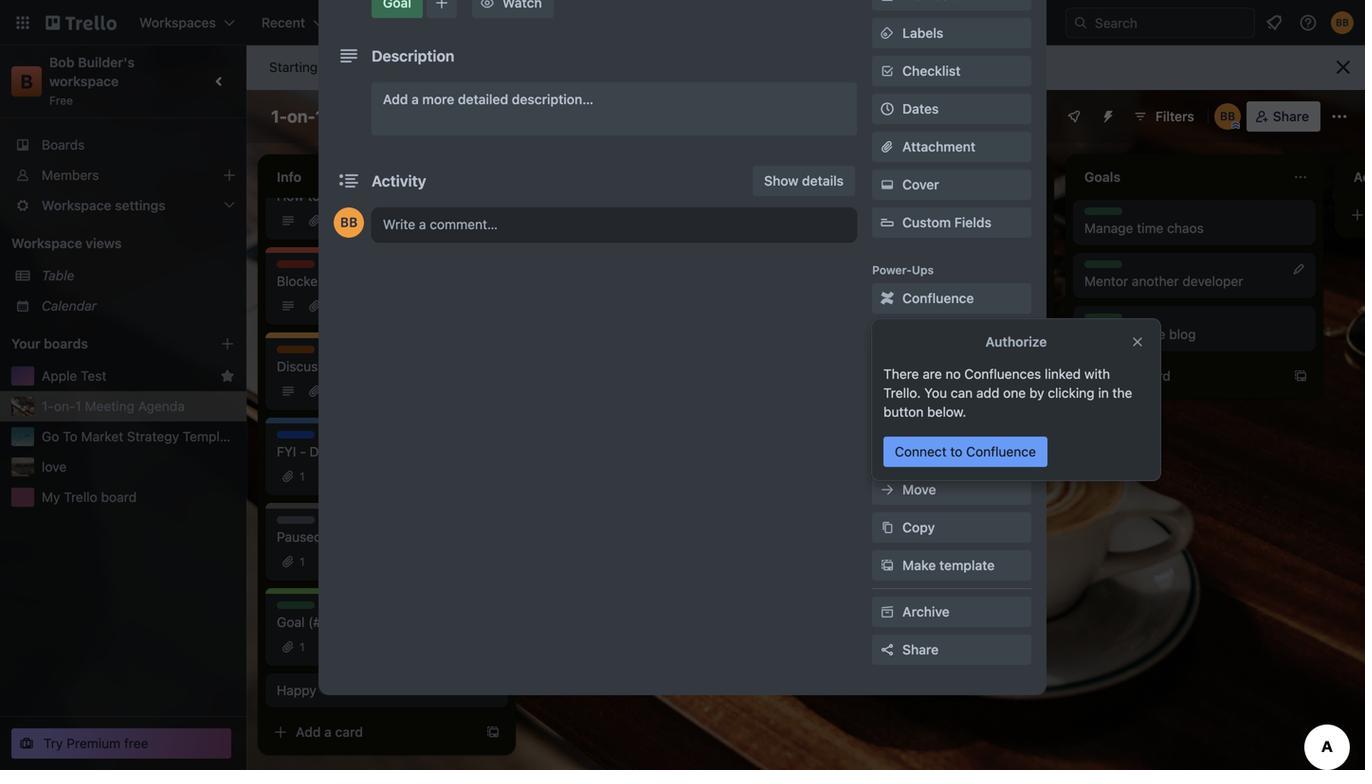 Task type: describe. For each thing, give the bounding box(es) containing it.
please
[[869, 274, 909, 289]]

best practice blog link
[[1085, 325, 1305, 344]]

0 vertical spatial create from template… image
[[1024, 335, 1039, 350]]

add power-ups link
[[872, 321, 1032, 352]]

program
[[896, 220, 948, 236]]

can you please give feedback on the report?
[[815, 274, 1017, 308]]

1 vertical spatial bob builder (bobbuilder40) image
[[334, 208, 364, 238]]

try
[[44, 736, 63, 752]]

automation
[[872, 377, 937, 391]]

actions
[[872, 455, 915, 468]]

blog
[[1169, 327, 1196, 342]]

collaborator
[[788, 59, 862, 75]]

2 horizontal spatial add a card
[[1104, 368, 1171, 384]]

sm image for confluence
[[878, 289, 897, 308]]

copy
[[903, 520, 935, 536]]

color: orange, title: "discuss" element for new training program
[[815, 208, 858, 222]]

this
[[349, 188, 371, 204]]

0 horizontal spatial more
[[422, 91, 454, 107]]

happy
[[277, 683, 316, 699]]

market
[[81, 429, 123, 445]]

search image
[[1073, 15, 1089, 30]]

color: blue, title: "fyi" element
[[277, 431, 315, 446]]

mentor another developer link
[[1085, 272, 1305, 291]]

limits
[[865, 59, 898, 75]]

activity
[[372, 172, 426, 190]]

add down the workspaces
[[383, 91, 408, 107]]

1 vertical spatial share button
[[872, 635, 1032, 666]]

a down report?
[[863, 334, 870, 350]]

1 for paused
[[300, 556, 305, 569]]

boards
[[44, 336, 88, 352]]

sm image for move
[[878, 481, 897, 500]]

paused paused - no need to discuss (#0)
[[277, 518, 482, 545]]

goal goal (#1)
[[277, 603, 332, 631]]

attachment button
[[872, 132, 1032, 162]]

(#6)
[[438, 444, 464, 460]]

goal best practice blog
[[1085, 315, 1196, 342]]

members
[[42, 167, 99, 183]]

- for discuss
[[328, 359, 334, 375]]

1 blocker from the top
[[277, 262, 318, 275]]

1- inside text field
[[271, 106, 287, 127]]

2 fyi from the top
[[277, 444, 296, 460]]

description…
[[512, 91, 594, 107]]

goal for manage time chaos
[[1085, 209, 1110, 222]]

goal (#1) link
[[277, 613, 497, 632]]

discuss - suggested topic (#3) link
[[277, 357, 497, 376]]

workspace
[[11, 236, 82, 251]]

agenda inside text field
[[398, 106, 461, 127]]

table
[[42, 268, 74, 284]]

manage time chaos link
[[1085, 219, 1305, 238]]

- for paused
[[326, 530, 332, 545]]

calendar
[[42, 298, 97, 314]]

the
[[815, 293, 835, 308]]

fields
[[955, 215, 992, 230]]

0 horizontal spatial power-
[[872, 264, 912, 277]]

try premium free
[[44, 736, 148, 752]]

color: red, title: "blocker" element
[[277, 261, 318, 275]]

discuss right add board icon
[[277, 347, 320, 360]]

power-ups
[[872, 264, 934, 277]]

labels
[[903, 25, 944, 41]]

(#0)
[[456, 530, 482, 545]]

boards link
[[0, 130, 247, 160]]

use
[[324, 188, 345, 204]]

blocker blocker - timely discussion (#4)
[[277, 262, 475, 289]]

on- inside text field
[[287, 106, 315, 127]]

can
[[722, 220, 744, 236]]

Board name text field
[[262, 101, 470, 132]]

attachment
[[903, 139, 976, 155]]

0 vertical spatial ups
[[912, 264, 934, 277]]

the team is stuck on x, how can we move forward?
[[546, 220, 765, 255]]

b
[[20, 70, 33, 92]]

add down confluence
[[903, 329, 928, 344]]

0 vertical spatial add a card
[[834, 334, 902, 350]]

ups inside add power-ups link
[[976, 329, 1000, 344]]

discuss inside discuss new training program
[[815, 209, 858, 222]]

workspaces
[[390, 59, 465, 75]]

my
[[42, 490, 60, 505]]

automation image
[[1093, 101, 1120, 128]]

add a card button for chaos
[[1073, 361, 1282, 392]]

add inside button
[[903, 406, 928, 422]]

a down practice
[[1132, 368, 1140, 384]]

(#3)
[[442, 359, 468, 375]]

power- inside add power-ups link
[[931, 329, 976, 344]]

archive
[[903, 604, 950, 620]]

goal manage time chaos
[[1085, 209, 1204, 236]]

time
[[1137, 220, 1164, 236]]

edit card image
[[1291, 262, 1307, 277]]

suggested
[[338, 359, 404, 375]]

manage
[[1085, 220, 1134, 236]]

add a card button for program
[[804, 327, 1013, 357]]

sm image for copy
[[878, 519, 897, 538]]

goal for mentor another developer
[[1085, 262, 1110, 275]]

test
[[81, 368, 107, 384]]

primary element
[[0, 0, 1365, 46]]

fyi fyi - discuss if interested (#6)
[[277, 432, 464, 460]]

1 horizontal spatial card
[[874, 334, 902, 350]]

color: green, title: "goal" element up description
[[372, 0, 423, 18]]

sm image for archive
[[878, 603, 897, 622]]

discuss inside fyi fyi - discuss if interested (#6)
[[310, 444, 357, 460]]

apr
[[321, 59, 343, 75]]

0 horizontal spatial 1-
[[42, 399, 54, 414]]

limited
[[511, 59, 552, 75]]

b link
[[11, 66, 42, 97]]

color: orange, title: "discuss" element for discuss - suggested topic (#3)
[[277, 346, 320, 360]]

interested
[[372, 444, 434, 460]]

open information menu image
[[1299, 13, 1318, 32]]

1 horizontal spatial more
[[715, 59, 746, 75]]

bob
[[49, 55, 75, 70]]

calendar power-up image
[[992, 108, 1007, 123]]

try premium free button
[[11, 729, 231, 759]]

labels link
[[872, 18, 1032, 48]]

a inside add a more detailed description… link
[[412, 91, 419, 107]]

0 horizontal spatial card
[[335, 725, 363, 741]]

builder's
[[78, 55, 135, 70]]

add a more detailed description… link
[[372, 82, 857, 136]]

fyi - discuss if interested (#6) link
[[277, 443, 497, 462]]

2 paused from the top
[[277, 530, 322, 545]]

you
[[843, 274, 865, 289]]

cover
[[903, 177, 939, 192]]

copy link
[[872, 513, 1032, 543]]

1 for fyi
[[300, 470, 305, 484]]

starred icon image
[[220, 369, 235, 384]]

the
[[546, 220, 570, 236]]

meeting inside text field
[[328, 106, 394, 127]]

1 vertical spatial agenda
[[138, 399, 185, 414]]

1 vertical spatial to
[[308, 188, 320, 204]]

create from template… image
[[1293, 369, 1308, 384]]

add down best
[[1104, 368, 1129, 384]]

about
[[749, 59, 785, 75]]

0 vertical spatial to
[[555, 59, 568, 75]]

need
[[356, 530, 387, 545]]

your boards with 5 items element
[[11, 333, 192, 356]]

feedback
[[941, 274, 998, 289]]

another
[[1132, 274, 1179, 289]]

button
[[931, 406, 973, 422]]

your
[[11, 336, 40, 352]]

0 vertical spatial free
[[362, 59, 386, 75]]

free
[[49, 94, 73, 107]]

0 vertical spatial share
[[1273, 109, 1309, 124]]

sm image for cover
[[878, 175, 897, 194]]

2 blocker from the top
[[277, 274, 323, 289]]

make template link
[[872, 551, 1032, 581]]

color: green, title: "goal" element for best
[[1085, 314, 1123, 328]]

1 horizontal spatial share button
[[1247, 101, 1321, 132]]

dates button
[[872, 94, 1032, 124]]

if
[[361, 444, 369, 460]]

0 horizontal spatial share
[[903, 642, 939, 658]]

to
[[63, 429, 77, 445]]

1 horizontal spatial board
[[375, 188, 411, 204]]



Task type: vqa. For each thing, say whether or not it's contained in the screenshot.
the rightmost sm icon
no



Task type: locate. For each thing, give the bounding box(es) containing it.
board
[[375, 188, 411, 204], [101, 490, 137, 505]]

template
[[940, 558, 995, 574]]

your boards
[[11, 336, 88, 352]]

2 sm image from the top
[[878, 24, 897, 43]]

0 vertical spatial power-
[[872, 264, 912, 277]]

show menu image
[[1330, 107, 1349, 126]]

detailed
[[458, 91, 508, 107]]

add down report?
[[834, 334, 859, 350]]

on- down apple at the top left of page
[[54, 399, 75, 414]]

power- down confluence
[[931, 329, 976, 344]]

on
[[658, 220, 673, 236], [1002, 274, 1017, 289]]

1 down the color: black, title: "paused" element
[[300, 556, 305, 569]]

stuck
[[621, 220, 654, 236]]

0 horizontal spatial share button
[[872, 635, 1032, 666]]

paused - no need to discuss (#0) link
[[277, 528, 497, 547]]

- inside paused paused - no need to discuss (#0)
[[326, 530, 332, 545]]

to left 10
[[555, 59, 568, 75]]

1 horizontal spatial create from template… image
[[1024, 335, 1039, 350]]

Write a comment text field
[[372, 208, 857, 242]]

confluence
[[903, 291, 974, 306]]

color: orange, title: "discuss" element right add board icon
[[277, 346, 320, 360]]

1 vertical spatial free
[[124, 736, 148, 752]]

- left timely
[[326, 274, 332, 289]]

strategy
[[127, 429, 179, 445]]

0 vertical spatial add a card button
[[804, 327, 1013, 357]]

ups down feedback
[[976, 329, 1000, 344]]

- for fyi
[[300, 444, 306, 460]]

add down happy
[[296, 725, 321, 741]]

0 horizontal spatial board
[[101, 490, 137, 505]]

topic
[[408, 359, 438, 375]]

1 horizontal spatial 1-
[[271, 106, 287, 127]]

discuss
[[406, 530, 453, 545]]

fyi up the color: black, title: "paused" element
[[277, 444, 296, 460]]

0 vertical spatial 1-
[[271, 106, 287, 127]]

1 vertical spatial ups
[[976, 329, 1000, 344]]

trello
[[64, 490, 97, 505]]

color: green, title: "goal" element
[[372, 0, 423, 18], [1085, 208, 1123, 222], [1085, 261, 1123, 275], [1085, 314, 1123, 328], [277, 602, 315, 616]]

1 horizontal spatial to
[[390, 530, 403, 545]]

4 sm image from the top
[[878, 481, 897, 500]]

sm image left archive
[[878, 603, 897, 622]]

ups up confluence
[[912, 264, 934, 277]]

on inside can you please give feedback on the report?
[[1002, 274, 1017, 289]]

0 vertical spatial meeting
[[328, 106, 394, 127]]

share button left show menu image
[[1247, 101, 1321, 132]]

1 horizontal spatial add a card button
[[804, 327, 1013, 357]]

1 vertical spatial card
[[1143, 368, 1171, 384]]

authorize
[[986, 334, 1047, 350]]

1 vertical spatial more
[[422, 91, 454, 107]]

details
[[802, 173, 844, 189]]

share
[[1273, 109, 1309, 124], [903, 642, 939, 658]]

add board image
[[220, 337, 235, 352]]

0 horizontal spatial on
[[658, 220, 673, 236]]

1- down starting
[[271, 106, 287, 127]]

add a card down happy
[[296, 725, 363, 741]]

power ups image
[[1067, 109, 1082, 124]]

members link
[[0, 160, 247, 191]]

color: black, title: "paused" element
[[277, 517, 317, 531]]

sm image inside archive link
[[878, 603, 897, 622]]

discuss discuss - suggested topic (#3)
[[277, 347, 468, 375]]

sm image inside copy link
[[878, 519, 897, 538]]

- left suggested
[[328, 359, 334, 375]]

fyi right template
[[277, 432, 294, 446]]

add a card button down blog
[[1073, 361, 1282, 392]]

a down the workspaces
[[412, 91, 419, 107]]

1-on-1 meeting agenda inside text field
[[271, 106, 461, 127]]

template
[[183, 429, 239, 445]]

is
[[607, 220, 617, 236]]

1 inside text field
[[315, 106, 324, 127]]

checklist button
[[872, 56, 1032, 86]]

discuss
[[815, 209, 858, 222], [277, 347, 320, 360], [277, 359, 325, 375], [310, 444, 357, 460]]

sm image inside make template link
[[878, 557, 897, 576]]

mentor
[[1085, 274, 1128, 289]]

2 horizontal spatial card
[[1143, 368, 1171, 384]]

color: green, title: "goal" element up happy
[[277, 602, 315, 616]]

bob builder (bobbuilder40) image right filters
[[1214, 103, 1241, 130]]

2 horizontal spatial to
[[555, 59, 568, 75]]

0 horizontal spatial on-
[[54, 399, 75, 414]]

practice
[[1116, 327, 1166, 342]]

- left if
[[300, 444, 306, 460]]

1 vertical spatial color: orange, title: "discuss" element
[[277, 346, 320, 360]]

1 vertical spatial share
[[903, 642, 939, 658]]

add a card button up the automation
[[804, 327, 1013, 357]]

1 horizontal spatial agenda
[[398, 106, 461, 127]]

sm image
[[878, 0, 897, 5], [878, 24, 897, 43], [878, 175, 897, 194], [878, 481, 897, 500]]

1 vertical spatial on-
[[54, 399, 75, 414]]

my trello board link
[[42, 488, 235, 507]]

sm image
[[478, 0, 497, 12], [878, 289, 897, 308], [878, 519, 897, 538], [878, 557, 897, 576], [878, 603, 897, 622]]

1 down apple test
[[75, 399, 81, 414]]

color: green, title: "goal" element down mentor on the top right of the page
[[1085, 314, 1123, 328]]

0 vertical spatial share button
[[1247, 101, 1321, 132]]

how to use this board link
[[277, 187, 497, 206]]

to inside paused paused - no need to discuss (#0)
[[390, 530, 403, 545]]

add a card button down 'happy' link on the bottom left of page
[[265, 718, 474, 748]]

goal for best practice blog
[[1085, 315, 1110, 328]]

-
[[326, 274, 332, 289], [328, 359, 334, 375], [300, 444, 306, 460], [326, 530, 332, 545]]

0 horizontal spatial create from template… image
[[485, 725, 501, 741]]

add down the automation
[[903, 406, 928, 422]]

learn more about collaborator limits link
[[677, 59, 898, 75]]

1 down color: blue, title: "fyi" "element"
[[300, 470, 305, 484]]

more
[[715, 59, 746, 75], [422, 91, 454, 107]]

be
[[492, 59, 507, 75]]

0 horizontal spatial free
[[124, 736, 148, 752]]

sm image left make
[[878, 557, 897, 576]]

0 notifications image
[[1263, 11, 1286, 34]]

timely
[[336, 274, 376, 289]]

goal inside goal best practice blog
[[1085, 315, 1110, 328]]

best
[[1085, 327, 1112, 342]]

0 vertical spatial agenda
[[398, 106, 461, 127]]

share down archive
[[903, 642, 939, 658]]

0 horizontal spatial to
[[308, 188, 320, 204]]

power- left give
[[872, 264, 912, 277]]

happy link
[[277, 682, 497, 701]]

1 horizontal spatial power-
[[931, 329, 976, 344]]

- for blocker
[[326, 274, 332, 289]]

0 vertical spatial color: orange, title: "discuss" element
[[815, 208, 858, 222]]

card down 'happy' link on the bottom left of page
[[335, 725, 363, 741]]

2 vertical spatial add a card button
[[265, 718, 474, 748]]

1 vertical spatial meeting
[[85, 399, 135, 414]]

color: green, title: "goal" element for manage
[[1085, 208, 1123, 222]]

color: orange, title: "discuss" element
[[815, 208, 858, 222], [277, 346, 320, 360]]

share left show menu image
[[1273, 109, 1309, 124]]

board right this
[[375, 188, 411, 204]]

checklist
[[903, 63, 961, 79]]

how
[[277, 188, 304, 204]]

color: green, title: "goal" element left 'time'
[[1085, 208, 1123, 222]]

1 horizontal spatial on-
[[287, 106, 315, 127]]

meeting down 8,
[[328, 106, 394, 127]]

1 vertical spatial 1-
[[42, 399, 54, 414]]

discuss left if
[[310, 444, 357, 460]]

1 horizontal spatial meeting
[[328, 106, 394, 127]]

sm image up "will"
[[478, 0, 497, 12]]

1-on-1 meeting agenda down 8,
[[271, 106, 461, 127]]

learn
[[677, 59, 711, 75]]

meeting up market
[[85, 399, 135, 414]]

- inside "discuss discuss - suggested topic (#3)"
[[328, 359, 334, 375]]

no
[[335, 530, 353, 545]]

agenda up strategy
[[138, 399, 185, 414]]

add button button
[[872, 399, 1032, 430]]

0 vertical spatial on-
[[287, 106, 315, 127]]

custom fields button
[[872, 213, 1032, 232]]

report?
[[839, 293, 883, 308]]

1 horizontal spatial free
[[362, 59, 386, 75]]

3 sm image from the top
[[878, 175, 897, 194]]

to left use
[[308, 188, 320, 204]]

1 paused from the top
[[277, 518, 317, 531]]

2 horizontal spatial add a card button
[[1073, 361, 1282, 392]]

1 for goal
[[300, 641, 305, 654]]

2 vertical spatial add a card
[[296, 725, 363, 741]]

sm image inside move link
[[878, 481, 897, 500]]

- inside blocker blocker - timely discussion (#4)
[[326, 274, 332, 289]]

1 vertical spatial power-
[[931, 329, 976, 344]]

to right need
[[390, 530, 403, 545]]

0 vertical spatial bob builder (bobbuilder40) image
[[1214, 103, 1241, 130]]

goal mentor another developer
[[1085, 262, 1244, 289]]

a down 'happy' link on the bottom left of page
[[324, 725, 332, 741]]

1- up the go
[[42, 399, 54, 414]]

free inside button
[[124, 736, 148, 752]]

sm image for make template
[[878, 557, 897, 576]]

1 horizontal spatial bob builder (bobbuilder40) image
[[1214, 103, 1241, 130]]

color: orange, title: "discuss" element down details on the right of the page
[[815, 208, 858, 222]]

starting apr 8, free workspaces will be limited to 10 collaborators. learn more about collaborator limits
[[269, 59, 898, 75]]

color: green, title: "goal" element for mentor
[[1085, 261, 1123, 275]]

0 vertical spatial on
[[658, 220, 673, 236]]

1-on-1 meeting agenda link
[[42, 397, 235, 416]]

description
[[372, 47, 455, 65]]

more right learn
[[715, 59, 746, 75]]

sm image for labels
[[878, 24, 897, 43]]

0 horizontal spatial meeting
[[85, 399, 135, 414]]

add a more detailed description…
[[383, 91, 594, 107]]

card down practice
[[1143, 368, 1171, 384]]

card up the automation
[[874, 334, 902, 350]]

custom
[[903, 215, 951, 230]]

8,
[[347, 59, 358, 75]]

collaborators.
[[589, 59, 673, 75]]

bob builder (bobbuilder40) image
[[1214, 103, 1241, 130], [334, 208, 364, 238]]

1 vertical spatial 1-on-1 meeting agenda
[[42, 399, 185, 414]]

1 horizontal spatial add a card
[[834, 334, 902, 350]]

1 horizontal spatial 1-on-1 meeting agenda
[[271, 106, 461, 127]]

bob builder (bobbuilder40) image down how to use this board
[[334, 208, 364, 238]]

sm image down "power-ups"
[[878, 289, 897, 308]]

create from template… image
[[1024, 335, 1039, 350], [485, 725, 501, 741]]

the team is stuck on x, how can we move forward? link
[[546, 219, 766, 257]]

1 vertical spatial board
[[101, 490, 137, 505]]

free right premium
[[124, 736, 148, 752]]

goal
[[1085, 209, 1110, 222], [1085, 262, 1110, 275], [1085, 315, 1110, 328], [277, 603, 302, 616], [277, 615, 305, 631]]

discuss left suggested
[[277, 359, 325, 375]]

0 vertical spatial more
[[715, 59, 746, 75]]

on inside the team is stuck on x, how can we move forward?
[[658, 220, 673, 236]]

goal inside goal mentor another developer
[[1085, 262, 1110, 275]]

0 horizontal spatial add a card button
[[265, 718, 474, 748]]

sm image inside labels link
[[878, 24, 897, 43]]

2 vertical spatial card
[[335, 725, 363, 741]]

free right 8,
[[362, 59, 386, 75]]

premium
[[67, 736, 121, 752]]

add a card down practice
[[1104, 368, 1171, 384]]

0 vertical spatial 1-on-1 meeting agenda
[[271, 106, 461, 127]]

0 vertical spatial card
[[874, 334, 902, 350]]

agenda down the workspaces
[[398, 106, 461, 127]]

bob builder's workspace link
[[49, 55, 138, 89]]

0 horizontal spatial 1-on-1 meeting agenda
[[42, 399, 185, 414]]

make template
[[903, 558, 995, 574]]

share button down archive link on the bottom
[[872, 635, 1032, 666]]

bob builder (bobbuilder40) image
[[1331, 11, 1354, 34]]

how to use this board
[[277, 188, 411, 204]]

1 horizontal spatial on
[[1002, 274, 1017, 289]]

1 vertical spatial add a card
[[1104, 368, 1171, 384]]

card
[[874, 334, 902, 350], [1143, 368, 1171, 384], [335, 725, 363, 741]]

sm image inside cover link
[[878, 175, 897, 194]]

Search field
[[1089, 9, 1254, 37]]

on left x,
[[658, 220, 673, 236]]

on right feedback
[[1002, 274, 1017, 289]]

0 horizontal spatial agenda
[[138, 399, 185, 414]]

0 horizontal spatial color: orange, title: "discuss" element
[[277, 346, 320, 360]]

chaos
[[1167, 220, 1204, 236]]

0 horizontal spatial bob builder (bobbuilder40) image
[[334, 208, 364, 238]]

dates
[[903, 101, 939, 117]]

1 sm image from the top
[[878, 0, 897, 5]]

custom fields
[[903, 215, 992, 230]]

add a card down report?
[[834, 334, 902, 350]]

agenda
[[398, 106, 461, 127], [138, 399, 185, 414]]

boards
[[42, 137, 85, 153]]

1 vertical spatial on
[[1002, 274, 1017, 289]]

1 horizontal spatial ups
[[976, 329, 1000, 344]]

1 horizontal spatial color: orange, title: "discuss" element
[[815, 208, 858, 222]]

1-
[[271, 106, 287, 127], [42, 399, 54, 414]]

1 fyi from the top
[[277, 432, 294, 446]]

discussion
[[380, 274, 445, 289]]

table link
[[42, 266, 235, 285]]

1 vertical spatial add a card button
[[1073, 361, 1282, 392]]

0 horizontal spatial add a card
[[296, 725, 363, 741]]

workspace
[[49, 73, 119, 89]]

move link
[[872, 475, 1032, 505]]

blocker - timely discussion (#4) link
[[277, 272, 497, 291]]

more down the workspaces
[[422, 91, 454, 107]]

1 horizontal spatial share
[[1273, 109, 1309, 124]]

sm image left copy
[[878, 519, 897, 538]]

add a card button
[[804, 327, 1013, 357], [1073, 361, 1282, 392], [265, 718, 474, 748]]

discuss down details on the right of the page
[[815, 209, 858, 222]]

starting
[[269, 59, 318, 75]]

1 down apr
[[315, 106, 324, 127]]

add power-ups
[[903, 329, 1000, 344]]

1 down goal goal (#1)
[[300, 641, 305, 654]]

apple test
[[42, 368, 107, 384]]

1-on-1 meeting agenda up market
[[42, 399, 185, 414]]

goal inside 'goal manage time chaos'
[[1085, 209, 1110, 222]]

1 vertical spatial create from template… image
[[485, 725, 501, 741]]

- left the no
[[326, 530, 332, 545]]

go
[[42, 429, 59, 445]]

color: green, title: "goal" element down the 'manage'
[[1085, 261, 1123, 275]]

2 vertical spatial to
[[390, 530, 403, 545]]

on- down starting
[[287, 106, 315, 127]]

0 vertical spatial board
[[375, 188, 411, 204]]

board down love link
[[101, 490, 137, 505]]

0 horizontal spatial ups
[[912, 264, 934, 277]]

- inside fyi fyi - discuss if interested (#6)
[[300, 444, 306, 460]]



